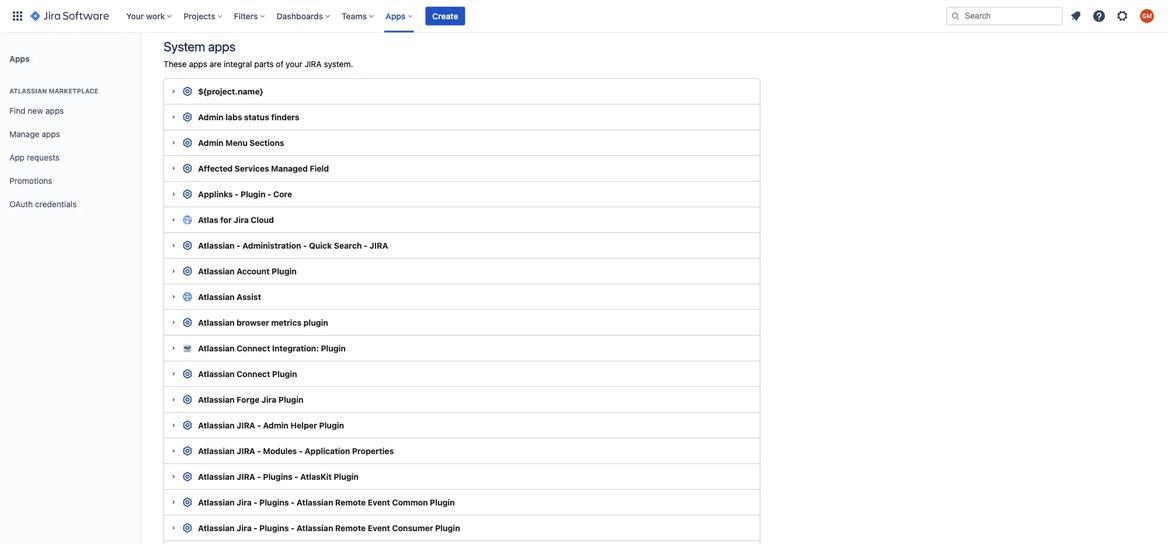 Task type: describe. For each thing, give the bounding box(es) containing it.
atlassian jira - plugins - atlaskit plugin
[[198, 472, 359, 482]]

plugins for atlassian jira - plugins - atlassian remote event consumer plugin
[[259, 523, 289, 533]]

menu
[[226, 138, 248, 147]]

projects
[[184, 11, 215, 21]]

1 vertical spatial apps
[[9, 54, 30, 63]]

find new apps link
[[5, 99, 136, 123]]

atlassian browser metrics plugin
[[198, 318, 328, 327]]

atlaskit
[[300, 472, 332, 482]]

manage apps
[[9, 129, 60, 139]]

atlassian for atlassian forge jira plugin
[[198, 395, 235, 404]]

applinks - plugin - core
[[198, 189, 292, 199]]

these apps are integral parts of your jira system.
[[164, 59, 353, 69]]

2 vertical spatial admin
[[263, 421, 289, 430]]

atlassian jira - admin helper plugin
[[198, 421, 344, 430]]

affected services managed field
[[198, 163, 329, 173]]

your
[[126, 11, 144, 21]]

remote for common
[[335, 498, 366, 507]]

quick
[[309, 241, 332, 250]]

atlas
[[198, 215, 218, 225]]

atlassian for atlassian browser metrics plugin
[[198, 318, 235, 327]]

connect for integration:
[[237, 343, 270, 353]]

teams button
[[338, 7, 379, 25]]

create button
[[426, 7, 465, 25]]

atlassian for atlassian account plugin
[[198, 266, 235, 276]]

properties
[[352, 446, 394, 456]]

plugin down plugin
[[321, 343, 346, 353]]

plugin right the atlaskit
[[334, 472, 359, 482]]

jira right your in the top left of the page
[[305, 59, 322, 69]]

plugins for atlassian jira - plugins - atlaskit plugin
[[263, 472, 293, 482]]

administration
[[242, 241, 301, 250]]

apps for system
[[208, 39, 236, 54]]

sections
[[250, 138, 284, 147]]

promotions link
[[5, 169, 136, 193]]

browser
[[237, 318, 269, 327]]

affected
[[198, 163, 233, 173]]

plugin
[[304, 318, 328, 327]]

atlassian account plugin
[[198, 266, 297, 276]]

apps right new
[[45, 106, 64, 116]]

plugin down integration: at the left bottom of page
[[272, 369, 297, 379]]

atlassian - administration - quick search - jira
[[198, 241, 388, 250]]

dashboards
[[277, 11, 323, 21]]

event for common
[[368, 498, 390, 507]]

app requests link
[[5, 146, 136, 169]]

parts
[[254, 59, 274, 69]]

atlassian for atlassian jira - modules - application properties
[[198, 446, 235, 456]]

atlassian marketplace
[[9, 87, 98, 95]]

atlassian connect integration: plugin
[[198, 343, 346, 353]]

atlassian jira - plugins - atlassian remote event consumer plugin
[[198, 523, 460, 533]]

manage
[[9, 129, 39, 139]]

these
[[164, 59, 187, 69]]

event for consumer
[[368, 523, 390, 533]]

marketplace
[[49, 87, 98, 95]]

atlassian connect plugin
[[198, 369, 297, 379]]

admin for admin labs status finders
[[198, 112, 224, 122]]

applinks
[[198, 189, 233, 199]]

atlas for jira cloud
[[198, 215, 274, 225]]

atlassian for atlassian connect plugin
[[198, 369, 235, 379]]

for
[[220, 215, 232, 225]]

your work button
[[123, 7, 177, 25]]

admin for admin menu sections
[[198, 138, 224, 147]]

app requests
[[9, 153, 60, 162]]

notifications image
[[1069, 9, 1083, 23]]

forge
[[237, 395, 260, 404]]

plugin right common
[[430, 498, 455, 507]]

jira service management project plugin
[[198, 4, 357, 13]]

labs
[[226, 112, 242, 122]]

plugin down "atlassian - administration - quick search - jira"
[[272, 266, 297, 276]]

are
[[210, 59, 222, 69]]

appswitcher icon image
[[11, 9, 25, 23]]

system.
[[324, 59, 353, 69]]

atlassian for atlassian jira - plugins - atlassian remote event common plugin
[[198, 498, 235, 507]]

system
[[164, 39, 205, 54]]

admin labs status finders
[[198, 112, 299, 122]]



Task type: vqa. For each thing, say whether or not it's contained in the screenshot.
the Your work
yes



Task type: locate. For each thing, give the bounding box(es) containing it.
metrics
[[271, 318, 302, 327]]

core
[[273, 189, 292, 199]]

2 vertical spatial plugins
[[259, 523, 289, 533]]

banner
[[0, 0, 1168, 33]]

Search field
[[946, 7, 1063, 25]]

credentials
[[35, 200, 77, 209]]

remote down atlassian jira - plugins - atlassian remote event common plugin
[[335, 523, 366, 533]]

assist
[[237, 292, 261, 302]]

your
[[286, 59, 302, 69]]

1 horizontal spatial apps
[[386, 11, 406, 21]]

find
[[9, 106, 25, 116]]

apps right teams dropdown button
[[386, 11, 406, 21]]

atlassian forge jira plugin
[[198, 395, 304, 404]]

dashboards button
[[273, 7, 335, 25]]

filters button
[[231, 7, 270, 25]]

jira right search
[[370, 241, 388, 250]]

1 vertical spatial remote
[[335, 523, 366, 533]]

atlassian jira - modules - application properties
[[198, 446, 394, 456]]

atlassian for atlassian connect integration: plugin
[[198, 343, 235, 353]]

create
[[433, 11, 458, 21]]

banner containing your work
[[0, 0, 1168, 33]]

oauth
[[9, 200, 33, 209]]

admin left labs
[[198, 112, 224, 122]]

plugin
[[332, 4, 357, 13], [241, 189, 266, 199], [272, 266, 297, 276], [321, 343, 346, 353], [272, 369, 297, 379], [279, 395, 304, 404], [319, 421, 344, 430], [334, 472, 359, 482], [430, 498, 455, 507], [435, 523, 460, 533]]

plugin right project on the top of the page
[[332, 4, 357, 13]]

1 vertical spatial connect
[[237, 369, 270, 379]]

jira for atlassian jira - plugins - atlaskit plugin
[[237, 472, 255, 482]]

jira down forge
[[237, 421, 255, 430]]

primary element
[[7, 0, 946, 32]]

atlassian jira - plugins - atlassian remote event common plugin
[[198, 498, 455, 507]]

remote for consumer
[[335, 523, 366, 533]]

1 connect from the top
[[237, 343, 270, 353]]

jira for atlassian jira - admin helper plugin
[[237, 421, 255, 430]]

managed
[[271, 163, 308, 173]]

cloud
[[251, 215, 274, 225]]

jira
[[305, 59, 322, 69], [370, 241, 388, 250], [237, 421, 255, 430], [237, 446, 255, 456], [237, 472, 255, 482]]

plugin up helper
[[279, 395, 304, 404]]

integral
[[224, 59, 252, 69]]

services
[[235, 163, 269, 173]]

oauth credentials
[[9, 200, 77, 209]]

app
[[9, 153, 25, 162]]

work
[[146, 11, 165, 21]]

system apps
[[164, 39, 236, 54]]

atlassian assist
[[198, 292, 261, 302]]

search image
[[951, 11, 961, 21]]

plugins
[[263, 472, 293, 482], [259, 498, 289, 507], [259, 523, 289, 533]]

0 vertical spatial apps
[[386, 11, 406, 21]]

plugin up application
[[319, 421, 344, 430]]

event left common
[[368, 498, 390, 507]]

find new apps
[[9, 106, 64, 116]]

remote
[[335, 498, 366, 507], [335, 523, 366, 533]]

atlassian marketplace group
[[5, 75, 136, 220]]

apps for manage
[[42, 129, 60, 139]]

apps button
[[382, 7, 417, 25]]

helper
[[291, 421, 317, 430]]

atlassian
[[9, 87, 47, 95], [198, 241, 235, 250], [198, 266, 235, 276], [198, 292, 235, 302], [198, 318, 235, 327], [198, 343, 235, 353], [198, 369, 235, 379], [198, 395, 235, 404], [198, 421, 235, 430], [198, 446, 235, 456], [198, 472, 235, 482], [198, 498, 235, 507], [297, 498, 333, 507], [198, 523, 235, 533], [297, 523, 333, 533]]

connect
[[237, 343, 270, 353], [237, 369, 270, 379]]

atlassian for atlassian jira - plugins - atlassian remote event consumer plugin
[[198, 523, 235, 533]]

management
[[247, 4, 299, 13]]

jira for atlassian jira - modules - application properties
[[237, 446, 255, 456]]

consumer
[[392, 523, 433, 533]]

help image
[[1093, 9, 1107, 23]]

jira software image
[[30, 9, 109, 23], [30, 9, 109, 23]]

finders
[[271, 112, 299, 122]]

0 vertical spatial event
[[368, 498, 390, 507]]

0 horizontal spatial apps
[[9, 54, 30, 63]]

connect for plugin
[[237, 369, 270, 379]]

0 vertical spatial connect
[[237, 343, 270, 353]]

modules
[[263, 446, 297, 456]]

admin up modules
[[263, 421, 289, 430]]

search
[[334, 241, 362, 250]]

apps up requests
[[42, 129, 60, 139]]

apps inside 'link'
[[42, 129, 60, 139]]

remote up atlassian jira - plugins - atlassian remote event consumer plugin
[[335, 498, 366, 507]]

your work
[[126, 11, 165, 21]]

requests
[[27, 153, 60, 162]]

jira left modules
[[237, 446, 255, 456]]

event
[[368, 498, 390, 507], [368, 523, 390, 533]]

application
[[305, 446, 350, 456]]

status
[[244, 112, 269, 122]]

apps for these
[[189, 59, 207, 69]]

1 vertical spatial admin
[[198, 138, 224, 147]]

of
[[276, 59, 284, 69]]

1 vertical spatial plugins
[[259, 498, 289, 507]]

connect down browser
[[237, 343, 270, 353]]

admin
[[198, 112, 224, 122], [198, 138, 224, 147], [263, 421, 289, 430]]

atlassian for atlassian jira - plugins - atlaskit plugin
[[198, 472, 235, 482]]

settings image
[[1116, 9, 1130, 23]]

apps left are
[[189, 59, 207, 69]]

jira down atlassian jira - modules - application properties at the bottom left
[[237, 472, 255, 482]]

common
[[392, 498, 428, 507]]

apps inside popup button
[[386, 11, 406, 21]]

0 vertical spatial admin
[[198, 112, 224, 122]]

0 vertical spatial remote
[[335, 498, 366, 507]]

admin left menu
[[198, 138, 224, 147]]

new
[[28, 106, 43, 116]]

2 event from the top
[[368, 523, 390, 533]]

atlassian for atlassian assist
[[198, 292, 235, 302]]

project
[[301, 4, 330, 13]]

2 remote from the top
[[335, 523, 366, 533]]

apps
[[208, 39, 236, 54], [189, 59, 207, 69], [45, 106, 64, 116], [42, 129, 60, 139]]

apps
[[386, 11, 406, 21], [9, 54, 30, 63]]

projects button
[[180, 7, 227, 25]]

jira
[[198, 4, 213, 13], [234, 215, 249, 225], [262, 395, 277, 404], [237, 498, 252, 507], [237, 523, 252, 533]]

${project.name}
[[198, 86, 263, 96]]

oauth credentials link
[[5, 193, 136, 216]]

plugin down services
[[241, 189, 266, 199]]

account
[[237, 266, 270, 276]]

plugins for atlassian jira - plugins - atlassian remote event common plugin
[[259, 498, 289, 507]]

integration:
[[272, 343, 319, 353]]

sidebar navigation image
[[127, 47, 153, 70]]

1 remote from the top
[[335, 498, 366, 507]]

atlassian for atlassian jira - admin helper plugin
[[198, 421, 235, 430]]

apps down appswitcher icon
[[9, 54, 30, 63]]

-
[[235, 189, 239, 199], [268, 189, 271, 199], [237, 241, 240, 250], [303, 241, 307, 250], [364, 241, 368, 250], [257, 421, 261, 430], [257, 446, 261, 456], [299, 446, 303, 456], [257, 472, 261, 482], [295, 472, 298, 482], [254, 498, 257, 507], [291, 498, 295, 507], [254, 523, 257, 533], [291, 523, 295, 533]]

teams
[[342, 11, 367, 21]]

1 vertical spatial event
[[368, 523, 390, 533]]

1 event from the top
[[368, 498, 390, 507]]

event left consumer
[[368, 523, 390, 533]]

atlassian inside group
[[9, 87, 47, 95]]

0 vertical spatial plugins
[[263, 472, 293, 482]]

atlassian for atlassian - administration - quick search - jira
[[198, 241, 235, 250]]

admin menu sections
[[198, 138, 284, 147]]

plugin right consumer
[[435, 523, 460, 533]]

service
[[215, 4, 245, 13]]

manage apps link
[[5, 123, 136, 146]]

your profile and settings image
[[1140, 9, 1154, 23]]

atlassian for atlassian marketplace
[[9, 87, 47, 95]]

filters
[[234, 11, 258, 21]]

2 connect from the top
[[237, 369, 270, 379]]

connect up atlassian forge jira plugin
[[237, 369, 270, 379]]

field
[[310, 163, 329, 173]]

promotions
[[9, 176, 52, 186]]

apps up are
[[208, 39, 236, 54]]



